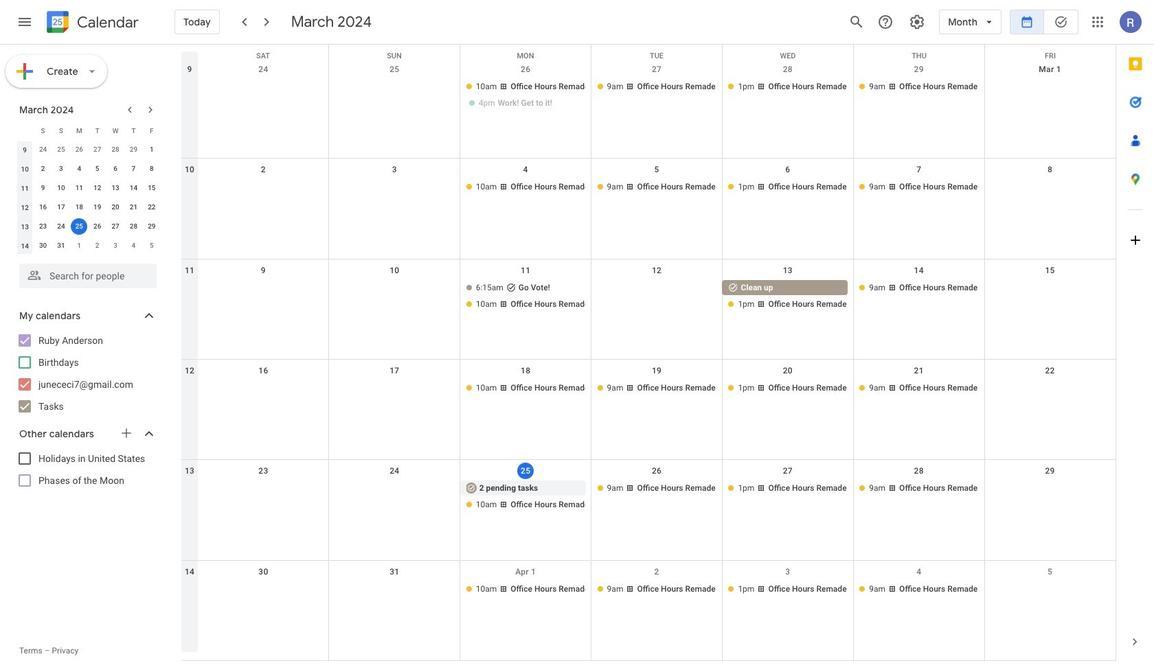 Task type: vqa. For each thing, say whether or not it's contained in the screenshot.
My calendars list
yes



Task type: describe. For each thing, give the bounding box(es) containing it.
20 element
[[107, 199, 124, 216]]

12 element
[[89, 180, 106, 197]]

5 element
[[89, 161, 106, 177]]

16 element
[[35, 199, 51, 216]]

24 element
[[53, 219, 69, 235]]

2 element
[[35, 161, 51, 177]]

cell inside march 2024 grid
[[70, 217, 88, 236]]

29 element
[[143, 219, 160, 235]]

main drawer image
[[16, 14, 33, 30]]

4 element
[[71, 161, 87, 177]]

11 element
[[71, 180, 87, 197]]

3 element
[[53, 161, 69, 177]]

april 2 element
[[89, 238, 106, 254]]

13 element
[[107, 180, 124, 197]]

Search for people text field
[[27, 264, 148, 289]]

april 5 element
[[143, 238, 160, 254]]

heading inside calendar element
[[74, 14, 139, 31]]

30 element
[[35, 238, 51, 254]]

february 28 element
[[107, 142, 124, 158]]

my calendars list
[[3, 330, 170, 418]]

9 element
[[35, 180, 51, 197]]



Task type: locate. For each thing, give the bounding box(es) containing it.
23 element
[[35, 219, 51, 235]]

february 24 element
[[35, 142, 51, 158]]

18 element
[[71, 199, 87, 216]]

None search field
[[0, 258, 170, 289]]

1 element
[[143, 142, 160, 158]]

21 element
[[125, 199, 142, 216]]

column header
[[16, 121, 34, 140]]

other calendars list
[[3, 448, 170, 492]]

february 27 element
[[89, 142, 106, 158]]

22 element
[[143, 199, 160, 216]]

april 3 element
[[107, 238, 124, 254]]

14 element
[[125, 180, 142, 197]]

row group
[[16, 140, 161, 256]]

25, today element
[[71, 219, 87, 235]]

26 element
[[89, 219, 106, 235]]

27 element
[[107, 219, 124, 235]]

31 element
[[53, 238, 69, 254]]

row group inside march 2024 grid
[[16, 140, 161, 256]]

tab list
[[1117, 45, 1154, 623]]

8 element
[[143, 161, 160, 177]]

cell
[[198, 79, 329, 112], [329, 79, 460, 112], [460, 79, 591, 112], [985, 79, 1116, 112], [198, 180, 329, 196], [329, 180, 460, 196], [985, 180, 1116, 196], [70, 217, 88, 236], [198, 280, 329, 313], [329, 280, 460, 313], [460, 280, 591, 313], [591, 280, 723, 313], [722, 280, 854, 313], [985, 280, 1116, 313], [198, 381, 329, 397], [329, 381, 460, 397], [985, 381, 1116, 397], [198, 481, 329, 514], [329, 481, 460, 514], [460, 481, 591, 514], [985, 481, 1116, 514], [198, 582, 329, 598], [329, 582, 460, 598], [985, 582, 1116, 598]]

april 1 element
[[71, 238, 87, 254]]

february 25 element
[[53, 142, 69, 158]]

10 element
[[53, 180, 69, 197]]

february 26 element
[[71, 142, 87, 158]]

february 29 element
[[125, 142, 142, 158]]

row
[[181, 45, 1116, 65], [181, 58, 1116, 159], [16, 121, 161, 140], [16, 140, 161, 159], [181, 159, 1116, 260], [16, 159, 161, 179], [16, 179, 161, 198], [16, 198, 161, 217], [16, 217, 161, 236], [16, 236, 161, 256], [181, 260, 1116, 360], [181, 360, 1116, 461], [181, 461, 1116, 561], [181, 561, 1116, 662]]

april 4 element
[[125, 238, 142, 254]]

15 element
[[143, 180, 160, 197]]

add other calendars image
[[120, 427, 133, 440]]

19 element
[[89, 199, 106, 216]]

6 element
[[107, 161, 124, 177]]

settings menu image
[[909, 14, 926, 30]]

28 element
[[125, 219, 142, 235]]

17 element
[[53, 199, 69, 216]]

march 2024 grid
[[13, 121, 161, 256]]

grid
[[181, 45, 1116, 662]]

7 element
[[125, 161, 142, 177]]

heading
[[74, 14, 139, 31]]

calendar element
[[44, 8, 139, 38]]

column header inside march 2024 grid
[[16, 121, 34, 140]]



